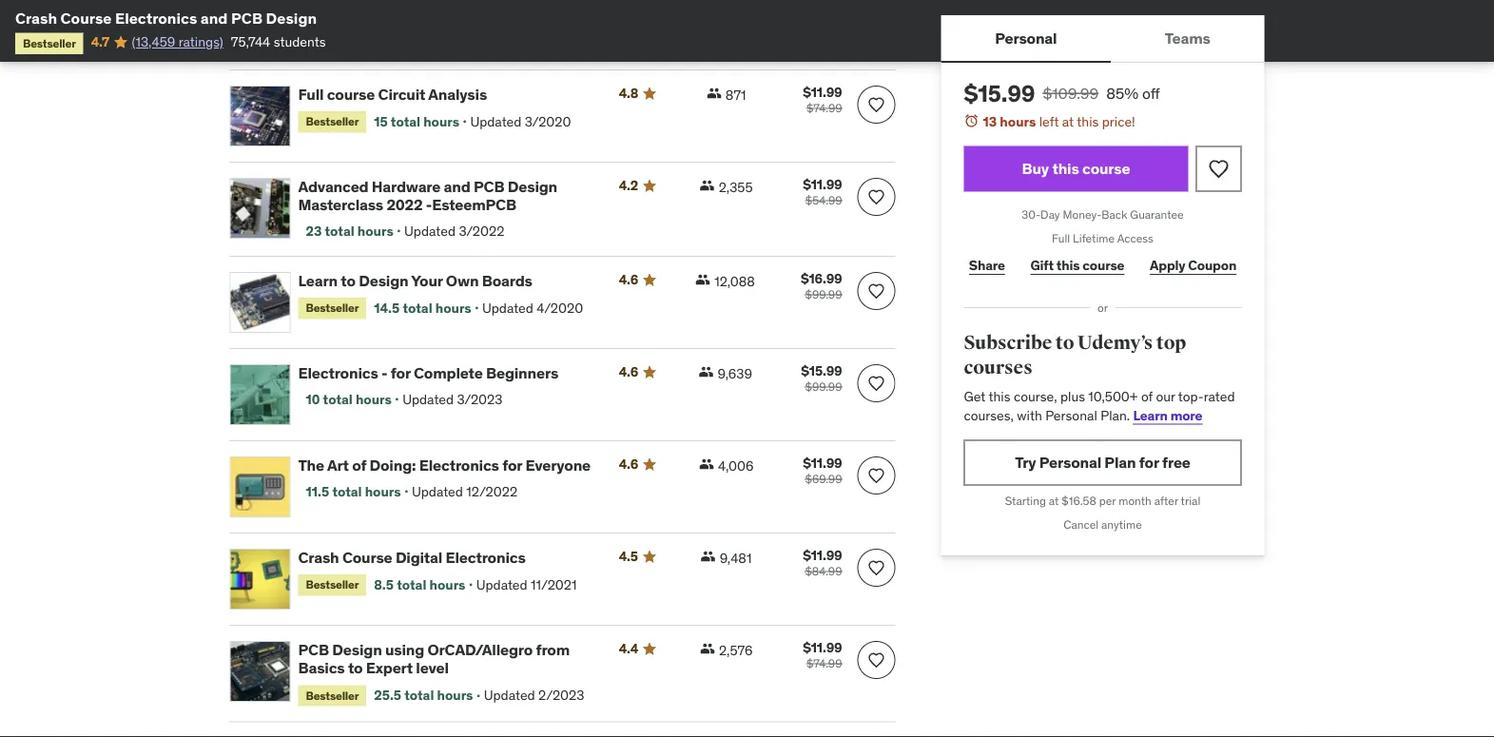 Task type: locate. For each thing, give the bounding box(es) containing it.
add to wishlist image
[[867, 95, 886, 114], [867, 650, 886, 669]]

$11.99 down $69.99
[[803, 547, 842, 564]]

guarantee
[[1130, 207, 1184, 222]]

pcb design using orcad/allegro from basics to expert level link
[[298, 640, 596, 678]]

hours
[[369, 36, 405, 53], [1000, 113, 1036, 130], [423, 113, 459, 130], [357, 222, 394, 239], [435, 300, 471, 317], [356, 391, 392, 408], [365, 483, 401, 500], [429, 576, 465, 593], [437, 687, 473, 704]]

arduino : electronics circuit, pcb design & iot programming link
[[298, 0, 596, 28]]

to left udemy's
[[1056, 331, 1074, 355]]

$11.99 $74.99 right 871
[[803, 84, 842, 115]]

updated for updated 3/2022
[[404, 222, 456, 239]]

0 vertical spatial 4.6
[[619, 271, 638, 288]]

0 vertical spatial xsmall image
[[700, 178, 715, 193]]

$99.99 inside the $15.99 $99.99
[[805, 379, 842, 394]]

this up courses, at the bottom right
[[989, 388, 1011, 405]]

full course circuit analysis
[[298, 85, 487, 104]]

total for 25.5 total hours
[[404, 687, 434, 704]]

course inside button
[[1082, 159, 1130, 178]]

course up 8.5
[[342, 548, 392, 567]]

xsmall image left 871
[[707, 86, 722, 101]]

0 vertical spatial learn
[[298, 271, 338, 290]]

this right buy
[[1052, 159, 1079, 178]]

$54.99
[[805, 193, 842, 208]]

masterclass
[[298, 195, 383, 215]]

buy this course
[[1022, 159, 1130, 178]]

xsmall image left the 12,088
[[695, 272, 711, 287]]

course up 15
[[327, 85, 375, 104]]

arduino
[[298, 0, 354, 10]]

buy
[[1022, 159, 1049, 178]]

course down lifetime
[[1083, 257, 1125, 274]]

14.5 total hours
[[374, 300, 471, 317]]

13 hours left at this price!
[[983, 113, 1135, 130]]

updated 12/2022
[[412, 483, 517, 500]]

electronics up 10 total hours
[[298, 363, 378, 383]]

1 vertical spatial learn
[[1133, 406, 1168, 424]]

of left our
[[1141, 388, 1153, 405]]

share button
[[964, 247, 1010, 285]]

for left complete
[[391, 363, 411, 383]]

total for 8.5 total hours
[[397, 576, 426, 593]]

2 horizontal spatial for
[[1139, 453, 1159, 472]]

2 $11.99 from the top
[[803, 176, 842, 193]]

4.6 for the art of doing: electronics for everyone
[[619, 455, 638, 473]]

4,006
[[718, 457, 754, 474]]

4 $11.99 from the top
[[803, 547, 842, 564]]

updated for updated 2/2023
[[484, 687, 535, 704]]

this for get
[[989, 388, 1011, 405]]

1 vertical spatial xsmall image
[[695, 272, 711, 287]]

bestseller left 14.5
[[306, 301, 359, 315]]

total for 14.5 total hours
[[403, 300, 432, 317]]

$11.99 right the 2,355 on the top of page
[[803, 176, 842, 193]]

$74.99
[[806, 101, 842, 115], [806, 656, 842, 671]]

beginners
[[486, 363, 558, 383]]

$11.99 $74.99 for pcb design using orcad/allegro from basics to expert level
[[803, 639, 842, 671]]

1 vertical spatial add to wishlist image
[[867, 650, 886, 669]]

total right 15
[[391, 113, 420, 130]]

2 $74.99 from the top
[[806, 656, 842, 671]]

1 vertical spatial 4.6
[[619, 363, 638, 380]]

30-day money-back guarantee full lifetime access
[[1022, 207, 1184, 246]]

$15.99 for $15.99 $109.99 85% off
[[964, 79, 1035, 107]]

buy this course button
[[964, 146, 1188, 192]]

1 vertical spatial course
[[342, 548, 392, 567]]

24.5
[[306, 36, 334, 53]]

0 vertical spatial $74.99
[[806, 101, 842, 115]]

updated for updated 3/2023
[[402, 391, 454, 408]]

4.5
[[619, 548, 638, 565]]

1 4.6 from the top
[[619, 271, 638, 288]]

updated 4/2020
[[482, 300, 583, 317]]

0 horizontal spatial full
[[298, 85, 324, 104]]

1 vertical spatial at
[[1049, 494, 1059, 508]]

xsmall image for electronics - for complete beginners
[[699, 364, 714, 379]]

bestseller left 4.7
[[23, 36, 76, 50]]

electronics up updated 12/2022
[[419, 455, 499, 475]]

and up updated 3/2022 on the left
[[444, 177, 470, 196]]

this inside button
[[1052, 159, 1079, 178]]

learn more link
[[1133, 406, 1203, 424]]

gift this course link
[[1025, 247, 1130, 285]]

for left free
[[1139, 453, 1159, 472]]

0 vertical spatial crash
[[15, 8, 57, 28]]

top-
[[1178, 388, 1204, 405]]

day
[[1041, 207, 1060, 222]]

total down learn to design your own boards
[[403, 300, 432, 317]]

$15.99 down $16.99 $99.99
[[801, 362, 842, 379]]

pcb design using orcad/allegro from basics to expert level
[[298, 640, 570, 678]]

0 horizontal spatial crash
[[15, 8, 57, 28]]

the art of doing: electronics for everyone
[[298, 455, 591, 475]]

hours for updated 12/2022
[[365, 483, 401, 500]]

at right left
[[1062, 113, 1074, 130]]

this for gift
[[1057, 257, 1080, 274]]

updated down electronics - for complete beginners
[[402, 391, 454, 408]]

complete
[[414, 363, 483, 383]]

1 horizontal spatial for
[[502, 455, 522, 475]]

4.4
[[619, 640, 638, 657]]

try personal plan for free
[[1015, 453, 1191, 472]]

updated down "boards"
[[482, 300, 533, 317]]

2 $11.99 $74.99 from the top
[[803, 639, 842, 671]]

$15.99 up 13
[[964, 79, 1035, 107]]

$11.99 $74.99 down the $84.99
[[803, 639, 842, 671]]

total for 15 total hours
[[391, 113, 420, 130]]

course
[[327, 85, 375, 104], [1082, 159, 1130, 178], [1083, 257, 1125, 274]]

get
[[964, 388, 986, 405]]

crash for crash course electronics and pcb design
[[15, 8, 57, 28]]

1 $11.99 $74.99 from the top
[[803, 84, 842, 115]]

0 vertical spatial to
[[341, 271, 356, 290]]

hours down crash course digital electronics link
[[429, 576, 465, 593]]

0 vertical spatial course
[[327, 85, 375, 104]]

1 horizontal spatial learn
[[1133, 406, 1168, 424]]

subscribe to udemy's top courses
[[964, 331, 1186, 379]]

trial
[[1181, 494, 1201, 508]]

course up back
[[1082, 159, 1130, 178]]

orcad/allegro
[[428, 640, 533, 659]]

and up 'ratings)'
[[201, 8, 228, 28]]

full course circuit analysis link
[[298, 85, 596, 104]]

electronics - for complete beginners
[[298, 363, 558, 383]]

gift
[[1030, 257, 1054, 274]]

1 horizontal spatial full
[[1052, 231, 1070, 246]]

total
[[337, 36, 366, 53], [391, 113, 420, 130], [325, 222, 354, 239], [403, 300, 432, 317], [323, 391, 353, 408], [332, 483, 362, 500], [397, 576, 426, 593], [404, 687, 434, 704]]

bestseller for crash
[[306, 577, 359, 592]]

hours for updated 4/2020
[[435, 300, 471, 317]]

total down art
[[332, 483, 362, 500]]

1 vertical spatial course
[[1082, 159, 1130, 178]]

tab list
[[941, 15, 1264, 63]]

esteempcb
[[432, 195, 516, 215]]

xsmall image for full course circuit analysis
[[707, 86, 722, 101]]

bestseller for full
[[306, 114, 359, 129]]

0 vertical spatial $11.99 $74.99
[[803, 84, 842, 115]]

$11.99
[[803, 84, 842, 101], [803, 176, 842, 193], [803, 455, 842, 472], [803, 547, 842, 564], [803, 639, 842, 656]]

hours down programming
[[369, 36, 405, 53]]

to inside subscribe to udemy's top courses
[[1056, 331, 1074, 355]]

personal inside get this course, plus 10,500+ of our top-rated courses, with personal plan.
[[1045, 406, 1097, 424]]

updated down advanced hardware and pcb design masterclass 2022 -esteempcb
[[404, 222, 456, 239]]

personal
[[995, 28, 1057, 47], [1045, 406, 1097, 424], [1039, 453, 1101, 472]]

0 vertical spatial course
[[60, 8, 112, 28]]

xsmall image
[[700, 178, 715, 193], [695, 272, 711, 287]]

1 vertical spatial personal
[[1045, 406, 1097, 424]]

personal up $16.58
[[1039, 453, 1101, 472]]

xsmall image left 2,576
[[700, 641, 715, 656]]

2 vertical spatial course
[[1083, 257, 1125, 274]]

personal up $15.99 $109.99 85% off
[[995, 28, 1057, 47]]

total right 24.5
[[337, 36, 366, 53]]

hours down "learn to design your own boards" "link"
[[435, 300, 471, 317]]

0 vertical spatial of
[[1141, 388, 1153, 405]]

$74.99 up $11.99 $54.99
[[806, 101, 842, 115]]

more
[[1170, 406, 1203, 424]]

1 vertical spatial $11.99 $74.99
[[803, 639, 842, 671]]

bestseller left 15
[[306, 114, 359, 129]]

course for gift this course
[[1083, 257, 1125, 274]]

this right gift
[[1057, 257, 1080, 274]]

1 horizontal spatial of
[[1141, 388, 1153, 405]]

3 $11.99 from the top
[[803, 455, 842, 472]]

electronics inside arduino : electronics circuit, pcb design & iot programming 24.5 total hours
[[365, 0, 445, 10]]

to inside the pcb design using orcad/allegro from basics to expert level
[[348, 658, 363, 678]]

1 horizontal spatial $15.99
[[964, 79, 1035, 107]]

1 vertical spatial crash
[[298, 548, 339, 567]]

arduino : electronics circuit, pcb design & iot programming 24.5 total hours
[[298, 0, 584, 53]]

updated left 2/2023
[[484, 687, 535, 704]]

1 horizontal spatial course
[[342, 548, 392, 567]]

0 vertical spatial add to wishlist image
[[867, 95, 886, 114]]

2,576
[[719, 641, 753, 659]]

3 4.6 from the top
[[619, 455, 638, 473]]

electronics right the :
[[365, 0, 445, 10]]

0 horizontal spatial $15.99
[[801, 362, 842, 379]]

course up 4.7
[[60, 8, 112, 28]]

to right basics
[[348, 658, 363, 678]]

course inside 'link'
[[1083, 257, 1125, 274]]

$11.99 down the $84.99
[[803, 639, 842, 656]]

total for 10 total hours
[[323, 391, 353, 408]]

advanced
[[298, 177, 369, 196]]

5 $11.99 from the top
[[803, 639, 842, 656]]

3/2020
[[525, 113, 571, 130]]

1 horizontal spatial -
[[426, 195, 432, 215]]

total down level
[[404, 687, 434, 704]]

hours down full course circuit analysis link
[[423, 113, 459, 130]]

updated for updated 3/2020
[[470, 113, 522, 130]]

4.6 for learn to design your own boards
[[619, 271, 638, 288]]

personal down the plus
[[1045, 406, 1097, 424]]

of right art
[[352, 455, 366, 475]]

hours down electronics - for complete beginners
[[356, 391, 392, 408]]

$11.99 right 871
[[803, 84, 842, 101]]

2 add to wishlist image from the top
[[867, 650, 886, 669]]

$11.99 $74.99 for full course circuit analysis
[[803, 84, 842, 115]]

design left using
[[332, 640, 382, 659]]

coupon
[[1188, 257, 1237, 274]]

art
[[327, 455, 349, 475]]

- up 10 total hours
[[381, 363, 387, 383]]

total for 23 total hours
[[325, 222, 354, 239]]

1 vertical spatial $99.99
[[805, 379, 842, 394]]

courses
[[964, 356, 1033, 379]]

starting
[[1005, 494, 1046, 508]]

1 vertical spatial -
[[381, 363, 387, 383]]

basics
[[298, 658, 345, 678]]

learn down the '23'
[[298, 271, 338, 290]]

- inside advanced hardware and pcb design masterclass 2022 -esteempcb
[[426, 195, 432, 215]]

design right circuit,
[[534, 0, 584, 10]]

- right 2022
[[426, 195, 432, 215]]

for
[[391, 363, 411, 383], [1139, 453, 1159, 472], [502, 455, 522, 475]]

money-
[[1063, 207, 1102, 222]]

0 vertical spatial -
[[426, 195, 432, 215]]

electronics
[[365, 0, 445, 10], [115, 8, 197, 28], [298, 363, 378, 383], [419, 455, 499, 475], [446, 548, 526, 567]]

1 horizontal spatial at
[[1062, 113, 1074, 130]]

add to wishlist image for full course circuit analysis
[[867, 95, 886, 114]]

full down 24.5
[[298, 85, 324, 104]]

crash course digital electronics
[[298, 548, 526, 567]]

$74.99 right 2,576
[[806, 656, 842, 671]]

add to wishlist image for own
[[867, 281, 886, 300]]

own
[[446, 271, 479, 290]]

at left $16.58
[[1049, 494, 1059, 508]]

pcb right circuit,
[[500, 0, 531, 10]]

learn down our
[[1133, 406, 1168, 424]]

0 horizontal spatial course
[[60, 8, 112, 28]]

$11.99 down the $15.99 $99.99
[[803, 455, 842, 472]]

add to wishlist image
[[1207, 157, 1230, 180], [867, 187, 886, 206], [867, 281, 886, 300], [867, 374, 886, 393], [867, 466, 886, 485], [867, 558, 886, 577]]

0 horizontal spatial and
[[201, 8, 228, 28]]

with
[[1017, 406, 1042, 424]]

$11.99 $74.99
[[803, 84, 842, 115], [803, 639, 842, 671]]

hours for updated 3/2022
[[357, 222, 394, 239]]

$74.99 for full course circuit analysis
[[806, 101, 842, 115]]

udemy's
[[1078, 331, 1153, 355]]

11.5
[[306, 483, 329, 500]]

add to wishlist image for electronics
[[867, 466, 886, 485]]

2 $99.99 from the top
[[805, 379, 842, 394]]

this inside get this course, plus 10,500+ of our top-rated courses, with personal plan.
[[989, 388, 1011, 405]]

add to wishlist image for pcb design using orcad/allegro from basics to expert level
[[867, 650, 886, 669]]

$84.99
[[805, 564, 842, 579]]

0 vertical spatial $15.99
[[964, 79, 1035, 107]]

design down updated 3/2020
[[508, 177, 557, 196]]

doing:
[[370, 455, 416, 475]]

share
[[969, 257, 1005, 274]]

updated left 11/2021
[[476, 576, 528, 593]]

circuit
[[378, 85, 425, 104]]

$99.99 up the $15.99 $99.99
[[805, 287, 842, 302]]

hours inside arduino : electronics circuit, pcb design & iot programming 24.5 total hours
[[369, 36, 405, 53]]

2 vertical spatial 4.6
[[619, 455, 638, 473]]

hours down doing: at the bottom left of page
[[365, 483, 401, 500]]

1 vertical spatial full
[[1052, 231, 1070, 246]]

1 $99.99 from the top
[[805, 287, 842, 302]]

to down 23 total hours
[[341, 271, 356, 290]]

full inside 30-day money-back guarantee full lifetime access
[[1052, 231, 1070, 246]]

$11.99 for electronics
[[803, 455, 842, 472]]

xsmall image
[[707, 86, 722, 101], [699, 364, 714, 379], [699, 456, 714, 472], [701, 549, 716, 564], [700, 641, 715, 656]]

$11.99 for design
[[803, 176, 842, 193]]

design inside arduino : electronics circuit, pcb design & iot programming 24.5 total hours
[[534, 0, 584, 10]]

1 vertical spatial $74.99
[[806, 656, 842, 671]]

0 vertical spatial personal
[[995, 28, 1057, 47]]

total down crash course digital electronics
[[397, 576, 426, 593]]

students
[[274, 33, 326, 50]]

bestseller
[[23, 36, 76, 50], [306, 114, 359, 129], [306, 301, 359, 315], [306, 577, 359, 592], [306, 688, 359, 703]]

xsmall image for the art of doing: electronics for everyone
[[699, 456, 714, 472]]

for up 12/2022
[[502, 455, 522, 475]]

1 vertical spatial of
[[352, 455, 366, 475]]

xsmall image left 4,006
[[699, 456, 714, 472]]

2 vertical spatial to
[[348, 658, 363, 678]]

hours down level
[[437, 687, 473, 704]]

total right the '23'
[[325, 222, 354, 239]]

$74.99 for pcb design using orcad/allegro from basics to expert level
[[806, 656, 842, 671]]

bestseller left 8.5
[[306, 577, 359, 592]]

xsmall image left 9,639
[[699, 364, 714, 379]]

0 vertical spatial $99.99
[[805, 287, 842, 302]]

hours down 2022
[[357, 222, 394, 239]]

updated down the art of doing: electronics for everyone
[[412, 483, 463, 500]]

xsmall image left 9,481
[[701, 549, 716, 564]]

hours for updated 11/2021
[[429, 576, 465, 593]]

1 vertical spatial and
[[444, 177, 470, 196]]

electronics up "updated 11/2021"
[[446, 548, 526, 567]]

bestseller down basics
[[306, 688, 359, 703]]

1 horizontal spatial crash
[[298, 548, 339, 567]]

this for buy
[[1052, 159, 1079, 178]]

this inside 'link'
[[1057, 257, 1080, 274]]

4/2020
[[537, 300, 583, 317]]

$99.99 inside $16.99 $99.99
[[805, 287, 842, 302]]

total right 10
[[323, 391, 353, 408]]

1 horizontal spatial and
[[444, 177, 470, 196]]

0 horizontal spatial at
[[1049, 494, 1059, 508]]

full down day on the right of the page
[[1052, 231, 1070, 246]]

pcb up 3/2022 at the left
[[474, 177, 504, 196]]

pcb left "expert"
[[298, 640, 329, 659]]

0 horizontal spatial learn
[[298, 271, 338, 290]]

updated down analysis
[[470, 113, 522, 130]]

871
[[726, 86, 746, 103]]

$99.99
[[805, 287, 842, 302], [805, 379, 842, 394]]

0 vertical spatial full
[[298, 85, 324, 104]]

xsmall image left the 2,355 on the top of page
[[700, 178, 715, 193]]

1 vertical spatial $15.99
[[801, 362, 842, 379]]

$99.99 up $11.99 $69.99
[[805, 379, 842, 394]]

1 add to wishlist image from the top
[[867, 95, 886, 114]]

2 4.6 from the top
[[619, 363, 638, 380]]

subscribe
[[964, 331, 1052, 355]]

to for udemy's
[[1056, 331, 1074, 355]]

1 $74.99 from the top
[[806, 101, 842, 115]]

$15.99 $109.99 85% off
[[964, 79, 1160, 107]]

advanced hardware and pcb design masterclass 2022 -esteempcb link
[[298, 177, 596, 215]]

1 vertical spatial to
[[1056, 331, 1074, 355]]



Task type: describe. For each thing, give the bounding box(es) containing it.
course,
[[1014, 388, 1057, 405]]

85%
[[1106, 83, 1139, 103]]

0 vertical spatial at
[[1062, 113, 1074, 130]]

$16.99
[[801, 270, 842, 287]]

updated for updated 4/2020
[[482, 300, 533, 317]]

learn for learn to design your own boards
[[298, 271, 338, 290]]

hours for updated 3/2023
[[356, 391, 392, 408]]

using
[[385, 640, 424, 659]]

11.5 total hours
[[306, 483, 401, 500]]

4.7
[[91, 33, 109, 50]]

23 total hours
[[306, 222, 394, 239]]

of inside get this course, plus 10,500+ of our top-rated courses, with personal plan.
[[1141, 388, 1153, 405]]

updated 3/2023
[[402, 391, 503, 408]]

total inside arduino : electronics circuit, pcb design & iot programming 24.5 total hours
[[337, 36, 366, 53]]

this left price!
[[1077, 113, 1099, 130]]

4.8
[[619, 85, 638, 102]]

updated for updated 11/2021
[[476, 576, 528, 593]]

teams button
[[1111, 15, 1264, 61]]

updated 3/2022
[[404, 222, 504, 239]]

bestseller for learn
[[306, 301, 359, 315]]

plan.
[[1101, 406, 1130, 424]]

pcb up 75,744
[[231, 8, 263, 28]]

programming
[[338, 9, 436, 28]]

13
[[983, 113, 997, 130]]

xsmall image for pcb design using orcad/allegro from basics to expert level
[[700, 641, 715, 656]]

75,744
[[231, 33, 270, 50]]

per
[[1099, 494, 1116, 508]]

free
[[1162, 453, 1191, 472]]

your
[[411, 271, 443, 290]]

rated
[[1204, 388, 1235, 405]]

$109.99
[[1043, 83, 1099, 103]]

design inside the pcb design using orcad/allegro from basics to expert level
[[332, 640, 382, 659]]

add to wishlist image for beginners
[[867, 374, 886, 393]]

8.5 total hours
[[374, 576, 465, 593]]

add to wishlist image for design
[[867, 187, 886, 206]]

design up 14.5
[[359, 271, 409, 290]]

crash for crash course digital electronics
[[298, 548, 339, 567]]

12/2022
[[466, 483, 517, 500]]

learn more
[[1133, 406, 1203, 424]]

2 vertical spatial personal
[[1039, 453, 1101, 472]]

0 horizontal spatial -
[[381, 363, 387, 383]]

4.6 for electronics - for complete beginners
[[619, 363, 638, 380]]

10
[[306, 391, 320, 408]]

25.5 total hours
[[374, 687, 473, 704]]

design inside advanced hardware and pcb design masterclass 2022 -esteempcb
[[508, 177, 557, 196]]

electronics up "(13,459"
[[115, 8, 197, 28]]

boards
[[482, 271, 532, 290]]

$15.99 $99.99
[[801, 362, 842, 394]]

access
[[1117, 231, 1154, 246]]

courses,
[[964, 406, 1014, 424]]

plan
[[1105, 453, 1136, 472]]

apply coupon button
[[1145, 247, 1242, 285]]

xsmall image for learn to design your own boards
[[695, 272, 711, 287]]

plus
[[1060, 388, 1085, 405]]

25.5
[[374, 687, 401, 704]]

hours right 13
[[1000, 113, 1036, 130]]

1 $11.99 from the top
[[803, 84, 842, 101]]

expert
[[366, 658, 413, 678]]

15
[[374, 113, 388, 130]]

alarm image
[[964, 113, 979, 128]]

xsmall image for crash course digital electronics
[[701, 549, 716, 564]]

teams
[[1165, 28, 1211, 47]]

try personal plan for free link
[[964, 440, 1242, 486]]

$69.99
[[805, 472, 842, 486]]

learn for learn more
[[1133, 406, 1168, 424]]

15 total hours
[[374, 113, 459, 130]]

everyone
[[525, 455, 591, 475]]

10,500+
[[1088, 388, 1138, 405]]

$11.99 $54.99
[[803, 176, 842, 208]]

gift this course
[[1030, 257, 1125, 274]]

our
[[1156, 388, 1175, 405]]

learn to design your own boards link
[[298, 271, 596, 290]]

try
[[1015, 453, 1036, 472]]

14.5
[[374, 300, 400, 317]]

8.5
[[374, 576, 394, 593]]

at inside starting at $16.58 per month after trial cancel anytime
[[1049, 494, 1059, 508]]

updated for updated 12/2022
[[412, 483, 463, 500]]

pcb inside advanced hardware and pcb design masterclass 2022 -esteempcb
[[474, 177, 504, 196]]

2022
[[387, 195, 423, 215]]

0 horizontal spatial for
[[391, 363, 411, 383]]

10 total hours
[[306, 391, 392, 408]]

updated 3/2020
[[470, 113, 571, 130]]

0 horizontal spatial of
[[352, 455, 366, 475]]

$99.99 for learn to design your own boards
[[805, 287, 842, 302]]

apply coupon
[[1150, 257, 1237, 274]]

2,355
[[719, 178, 753, 195]]

course for buy this course
[[1082, 159, 1130, 178]]

design up students
[[266, 8, 317, 28]]

3/2022
[[459, 222, 504, 239]]

$11.99 for from
[[803, 639, 842, 656]]

(13,459
[[132, 33, 175, 50]]

pcb inside arduino : electronics circuit, pcb design & iot programming 24.5 total hours
[[500, 0, 531, 10]]

ratings)
[[178, 33, 223, 50]]

after
[[1154, 494, 1178, 508]]

tab list containing personal
[[941, 15, 1264, 63]]

$99.99 for electronics - for complete beginners
[[805, 379, 842, 394]]

and inside advanced hardware and pcb design masterclass 2022 -esteempcb
[[444, 177, 470, 196]]

total for 11.5 total hours
[[332, 483, 362, 500]]

$16.99 $99.99
[[801, 270, 842, 302]]

75,744 students
[[231, 33, 326, 50]]

0 vertical spatial and
[[201, 8, 228, 28]]

to for design
[[341, 271, 356, 290]]

:
[[357, 0, 361, 10]]

xsmall image for advanced hardware and pcb design masterclass 2022 -esteempcb
[[700, 178, 715, 193]]

circuit,
[[448, 0, 497, 10]]

left
[[1039, 113, 1059, 130]]

personal inside button
[[995, 28, 1057, 47]]

9,639
[[718, 365, 752, 382]]

pcb inside the pcb design using orcad/allegro from basics to expert level
[[298, 640, 329, 659]]

3/2023
[[457, 391, 503, 408]]

2/2023
[[538, 687, 584, 704]]

starting at $16.58 per month after trial cancel anytime
[[1005, 494, 1201, 532]]

$15.99 for $15.99 $99.99
[[801, 362, 842, 379]]

$11.99 $69.99
[[803, 455, 842, 486]]

digital
[[396, 548, 442, 567]]

12,088
[[714, 272, 755, 290]]

course for digital
[[342, 548, 392, 567]]

iot
[[311, 9, 335, 28]]

the art of doing: electronics for everyone link
[[298, 455, 596, 475]]

back
[[1102, 207, 1127, 222]]

learn to design your own boards
[[298, 271, 532, 290]]

course for electronics
[[60, 8, 112, 28]]

bestseller for pcb
[[306, 688, 359, 703]]

level
[[416, 658, 449, 678]]

hours for updated 3/2020
[[423, 113, 459, 130]]

crash course electronics and pcb design
[[15, 8, 317, 28]]

hours for updated 2/2023
[[437, 687, 473, 704]]



Task type: vqa. For each thing, say whether or not it's contained in the screenshot.
this within the button
yes



